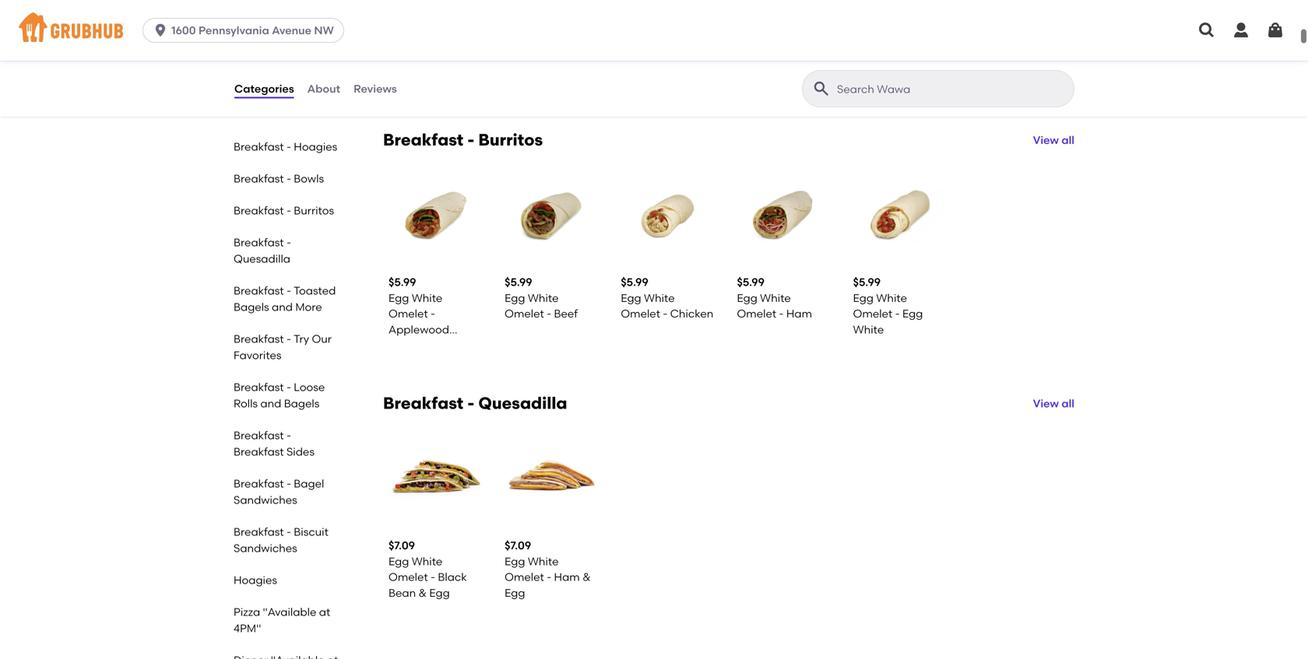 Task type: vqa. For each thing, say whether or not it's contained in the screenshot.
Burritos Combo
no



Task type: locate. For each thing, give the bounding box(es) containing it.
and
[[272, 301, 293, 314], [261, 397, 282, 411]]

0 vertical spatial biscuit
[[396, 60, 431, 73]]

and left more
[[272, 301, 293, 314]]

white inside $5.99 egg white omelet - beef
[[528, 292, 559, 305]]

0 horizontal spatial hoagies
[[234, 574, 277, 587]]

egg for $7.09 egg white omelet - black bean & egg
[[389, 555, 409, 569]]

view all button
[[1034, 132, 1075, 148], [1034, 396, 1075, 412]]

1 your from the left
[[428, 44, 451, 57]]

sandwiches up the breakfast - biscuit sandwiches
[[234, 494, 297, 507]]

- inside breakfast - bagel sandwiches
[[287, 478, 291, 491]]

omelet for egg white omelet - ham & egg
[[505, 571, 544, 584]]

1 vertical spatial bagels
[[284, 397, 320, 411]]

hoagies
[[294, 140, 338, 153], [234, 574, 277, 587]]

white inside $7.09 egg white omelet - black bean & egg
[[412, 555, 443, 569]]

$5.99 inside $5.99 egg white omelet - beef
[[505, 276, 533, 289]]

create your own - biscuit
[[389, 44, 479, 73]]

white inside $5.99 egg white omelet - ham
[[761, 292, 791, 305]]

applewood
[[389, 323, 450, 336]]

0 horizontal spatial own
[[454, 44, 479, 57]]

svg image
[[1198, 21, 1217, 40], [1233, 21, 1251, 40], [1267, 21, 1286, 40], [153, 23, 168, 38]]

0 vertical spatial breakfast - burritos
[[383, 130, 543, 150]]

1 horizontal spatial burritos
[[479, 130, 543, 150]]

view all button for breakfast - quesadilla
[[1034, 396, 1075, 412]]

2 $7.09 from the left
[[505, 540, 531, 553]]

1 vertical spatial burritos
[[294, 204, 334, 217]]

egg
[[389, 292, 409, 305], [505, 292, 526, 305], [621, 292, 642, 305], [737, 292, 758, 305], [854, 292, 874, 305], [903, 307, 924, 321], [389, 555, 409, 569], [505, 555, 526, 569], [430, 587, 450, 600], [505, 587, 526, 600]]

omelet for egg white omelet - chicken
[[621, 307, 661, 321]]

sandwiches for biscuit
[[234, 542, 297, 556]]

all
[[1062, 134, 1075, 147], [1062, 397, 1075, 411]]

omelet
[[389, 307, 428, 321], [505, 307, 544, 321], [621, 307, 661, 321], [737, 307, 777, 321], [854, 307, 893, 321], [389, 571, 428, 584], [505, 571, 544, 584]]

and right rolls
[[261, 397, 282, 411]]

own inside 'create your own - marble rye'
[[570, 44, 595, 57]]

0 horizontal spatial breakfast - burritos
[[234, 204, 334, 217]]

bagels inside breakfast - loose rolls and bagels
[[284, 397, 320, 411]]

ham for egg white omelet - ham
[[787, 307, 813, 321]]

1 view all from the top
[[1034, 134, 1075, 147]]

1 view all button from the top
[[1034, 132, 1075, 148]]

2 own from the left
[[570, 44, 595, 57]]

main navigation navigation
[[0, 0, 1309, 61]]

omelet inside $5.99 egg white omelet - egg white
[[854, 307, 893, 321]]

0 horizontal spatial &
[[419, 587, 427, 600]]

breakfast up "breakfast - toasted bagels and more"
[[234, 236, 284, 249]]

sandwiches inside breakfast - bagel sandwiches
[[234, 494, 297, 507]]

biscuit inside create your own - biscuit
[[396, 60, 431, 73]]

-
[[389, 60, 393, 73], [505, 60, 510, 73], [468, 130, 475, 150], [287, 140, 291, 153], [287, 172, 291, 185], [287, 204, 291, 217], [287, 236, 291, 249], [287, 284, 291, 298], [431, 307, 436, 321], [547, 307, 552, 321], [663, 307, 668, 321], [780, 307, 784, 321], [896, 307, 900, 321], [287, 333, 291, 346], [287, 381, 291, 394], [468, 394, 475, 414], [287, 429, 291, 443], [287, 478, 291, 491], [287, 526, 291, 539], [431, 571, 436, 584], [547, 571, 552, 584]]

ham inside $5.99 egg white omelet - ham
[[787, 307, 813, 321]]

your
[[428, 44, 451, 57], [544, 44, 568, 57]]

$7.09 egg white omelet - black bean & egg
[[389, 540, 467, 600]]

your for biscuit
[[428, 44, 451, 57]]

sandwiches down breakfast - bagel sandwiches in the left bottom of the page
[[234, 542, 297, 556]]

hoagies up bowls
[[294, 140, 338, 153]]

breakfast - breakfast sides
[[234, 429, 315, 459]]

2 all from the top
[[1062, 397, 1075, 411]]

1 vertical spatial view all
[[1034, 397, 1075, 411]]

own inside create your own - biscuit
[[454, 44, 479, 57]]

1 horizontal spatial quesadilla
[[479, 394, 568, 414]]

- inside tab
[[287, 140, 291, 153]]

marble
[[512, 60, 549, 73]]

0 horizontal spatial create
[[389, 44, 426, 57]]

"available
[[263, 606, 317, 619]]

- inside "breakfast - toasted bagels and more"
[[287, 284, 291, 298]]

create inside create your own - biscuit
[[389, 44, 426, 57]]

1 $5.99 from the left
[[389, 276, 416, 289]]

$5.99 egg white omelet - chicken
[[621, 276, 714, 321]]

0 horizontal spatial quesadilla
[[234, 252, 291, 266]]

$5.99 inside $5.99 egg white omelet - ham
[[737, 276, 765, 289]]

&
[[583, 571, 591, 584], [419, 587, 427, 600]]

1 vertical spatial ham
[[554, 571, 580, 584]]

1 vertical spatial sandwiches
[[234, 542, 297, 556]]

white for $5.99 egg white omelet - chicken
[[644, 292, 675, 305]]

0 horizontal spatial breakfast - quesadilla
[[234, 236, 291, 266]]

1 all from the top
[[1062, 134, 1075, 147]]

0 vertical spatial view all
[[1034, 134, 1075, 147]]

breakfast left toasted
[[234, 284, 284, 298]]

and for more
[[272, 301, 293, 314]]

0 vertical spatial hoagies
[[294, 140, 338, 153]]

view for quesadilla
[[1034, 397, 1060, 411]]

- inside breakfast - quesadilla
[[287, 236, 291, 249]]

1 horizontal spatial own
[[570, 44, 595, 57]]

1 own from the left
[[454, 44, 479, 57]]

egg white omelet - ham image
[[737, 165, 832, 259]]

2 your from the left
[[544, 44, 568, 57]]

sandwiches
[[234, 494, 297, 507], [234, 542, 297, 556]]

1 horizontal spatial $7.09
[[505, 540, 531, 553]]

rolls
[[234, 397, 258, 411]]

breakfast inside tab
[[234, 140, 284, 153]]

2 sandwiches from the top
[[234, 542, 297, 556]]

bagel
[[294, 478, 324, 491]]

and inside breakfast - loose rolls and bagels
[[261, 397, 282, 411]]

view all
[[1034, 134, 1075, 147], [1034, 397, 1075, 411]]

- inside breakfast - loose rolls and bagels
[[287, 381, 291, 394]]

create up reviews
[[389, 44, 426, 57]]

your inside 'create your own - marble rye'
[[544, 44, 568, 57]]

0 horizontal spatial your
[[428, 44, 451, 57]]

categories button
[[234, 61, 295, 117]]

omelet inside $7.09 egg white omelet - ham & egg
[[505, 571, 544, 584]]

0 vertical spatial view
[[1034, 134, 1060, 147]]

0 horizontal spatial $7.09
[[389, 540, 415, 553]]

create for marble
[[505, 44, 542, 57]]

egg white omelet - applewood smoked bacon image
[[389, 165, 483, 259]]

your inside create your own - biscuit
[[428, 44, 451, 57]]

burritos down marble
[[479, 130, 543, 150]]

1600
[[171, 24, 196, 37]]

0 vertical spatial ham
[[787, 307, 813, 321]]

omelet inside $5.99 egg white omelet - applewood smoked bacon
[[389, 307, 428, 321]]

2 $5.99 from the left
[[505, 276, 533, 289]]

1 horizontal spatial hoagies
[[294, 140, 338, 153]]

white inside the $5.99 egg white omelet - chicken
[[644, 292, 675, 305]]

2 view all from the top
[[1034, 397, 1075, 411]]

1 $7.09 from the left
[[389, 540, 415, 553]]

breakfast - loose rolls and bagels
[[234, 381, 325, 411]]

pizza
[[234, 606, 260, 619]]

1 create from the left
[[389, 44, 426, 57]]

0 horizontal spatial bagels
[[234, 301, 269, 314]]

- inside create your own - biscuit
[[389, 60, 393, 73]]

egg for $5.99 egg white omelet - chicken
[[621, 292, 642, 305]]

- inside the $5.99 egg white omelet - chicken
[[663, 307, 668, 321]]

$7.09 inside $7.09 egg white omelet - ham & egg
[[505, 540, 531, 553]]

- inside breakfast - try our favorites
[[287, 333, 291, 346]]

breakfast inside "breakfast - toasted bagels and more"
[[234, 284, 284, 298]]

omelet for egg white omelet - beef
[[505, 307, 544, 321]]

egg for $5.99 egg white omelet - egg white
[[854, 292, 874, 305]]

hoagies up "pizza"
[[234, 574, 277, 587]]

0 vertical spatial and
[[272, 301, 293, 314]]

0 vertical spatial view all button
[[1034, 132, 1075, 148]]

4 $5.99 from the left
[[737, 276, 765, 289]]

view all for breakfast - burritos
[[1034, 134, 1075, 147]]

biscuit down bagel
[[294, 526, 329, 539]]

egg inside $5.99 egg white omelet - applewood smoked bacon
[[389, 292, 409, 305]]

$5.99 egg white omelet - applewood smoked bacon
[[389, 276, 468, 352]]

0 vertical spatial quesadilla
[[234, 252, 291, 266]]

pizza "available at 4pm"
[[234, 606, 331, 636]]

$5.99 inside $5.99 egg white omelet - egg white
[[854, 276, 881, 289]]

bagels down loose
[[284, 397, 320, 411]]

breakfast - toasted bagels and more
[[234, 284, 336, 314]]

quesadilla up egg white omelet - ham & egg image
[[479, 394, 568, 414]]

breakfast down the "breakfast - bowls" at the left top
[[234, 204, 284, 217]]

1 horizontal spatial &
[[583, 571, 591, 584]]

breakfast - burritos up egg white omelet - applewood smoked bacon image at the top left
[[383, 130, 543, 150]]

breakfast - quesadilla down bacon
[[383, 394, 568, 414]]

1 vertical spatial view
[[1034, 397, 1060, 411]]

egg inside $5.99 egg white omelet - ham
[[737, 292, 758, 305]]

biscuit up reviews
[[396, 60, 431, 73]]

biscuit
[[396, 60, 431, 73], [294, 526, 329, 539]]

ham
[[787, 307, 813, 321], [554, 571, 580, 584]]

1 view from the top
[[1034, 134, 1060, 147]]

$7.09
[[389, 540, 415, 553], [505, 540, 531, 553]]

create
[[389, 44, 426, 57], [505, 44, 542, 57]]

omelet inside the $5.99 egg white omelet - chicken
[[621, 307, 661, 321]]

own
[[454, 44, 479, 57], [570, 44, 595, 57]]

2 create from the left
[[505, 44, 542, 57]]

1 vertical spatial breakfast - burritos
[[234, 204, 334, 217]]

1 horizontal spatial your
[[544, 44, 568, 57]]

1 horizontal spatial breakfast - burritos
[[383, 130, 543, 150]]

5 $5.99 from the left
[[854, 276, 881, 289]]

breakfast up favorites
[[234, 333, 284, 346]]

create up marble
[[505, 44, 542, 57]]

1 vertical spatial hoagies
[[234, 574, 277, 587]]

& inside $7.09 egg white omelet - black bean & egg
[[419, 587, 427, 600]]

create inside 'create your own - marble rye'
[[505, 44, 542, 57]]

1 vertical spatial and
[[261, 397, 282, 411]]

breakfast down breakfast - breakfast sides
[[234, 478, 284, 491]]

egg for $5.99 egg white omelet - applewood smoked bacon
[[389, 292, 409, 305]]

0 horizontal spatial biscuit
[[294, 526, 329, 539]]

all for breakfast - quesadilla
[[1062, 397, 1075, 411]]

bagels
[[234, 301, 269, 314], [284, 397, 320, 411]]

bean
[[389, 587, 416, 600]]

white inside $7.09 egg white omelet - ham & egg
[[528, 555, 559, 569]]

1 horizontal spatial ham
[[787, 307, 813, 321]]

breakfast - quesadilla
[[234, 236, 291, 266], [383, 394, 568, 414]]

0 vertical spatial bagels
[[234, 301, 269, 314]]

omelet for egg white omelet - egg white
[[854, 307, 893, 321]]

breakfast - quesadilla up "breakfast - toasted bagels and more"
[[234, 236, 291, 266]]

omelet inside $5.99 egg white omelet - beef
[[505, 307, 544, 321]]

omelet inside $7.09 egg white omelet - black bean & egg
[[389, 571, 428, 584]]

rye
[[552, 60, 571, 73]]

white
[[412, 292, 443, 305], [528, 292, 559, 305], [644, 292, 675, 305], [761, 292, 791, 305], [877, 292, 908, 305], [854, 323, 885, 336], [412, 555, 443, 569], [528, 555, 559, 569]]

1 vertical spatial biscuit
[[294, 526, 329, 539]]

omelet inside $5.99 egg white omelet - ham
[[737, 307, 777, 321]]

ham inside $7.09 egg white omelet - ham & egg
[[554, 571, 580, 584]]

$7.09 for $7.09 egg white omelet - ham & egg
[[505, 540, 531, 553]]

egg white omelet - egg white image
[[854, 165, 948, 259]]

breakfast - burritos
[[383, 130, 543, 150], [234, 204, 334, 217]]

0 vertical spatial sandwiches
[[234, 494, 297, 507]]

$5.99
[[389, 276, 416, 289], [505, 276, 533, 289], [621, 276, 649, 289], [737, 276, 765, 289], [854, 276, 881, 289]]

2 view from the top
[[1034, 397, 1060, 411]]

egg inside the $5.99 egg white omelet - chicken
[[621, 292, 642, 305]]

breakfast up rolls
[[234, 381, 284, 394]]

sandwiches for bagel
[[234, 494, 297, 507]]

1 vertical spatial &
[[419, 587, 427, 600]]

2 view all button from the top
[[1034, 396, 1075, 412]]

burritos down bowls
[[294, 204, 334, 217]]

- inside $5.99 egg white omelet - egg white
[[896, 307, 900, 321]]

1 horizontal spatial bagels
[[284, 397, 320, 411]]

at
[[319, 606, 331, 619]]

breakfast - burritos down the "breakfast - bowls" at the left top
[[234, 204, 334, 217]]

burritos
[[479, 130, 543, 150], [294, 204, 334, 217]]

egg white omelet - chicken image
[[621, 165, 716, 259]]

1 vertical spatial all
[[1062, 397, 1075, 411]]

and inside "breakfast - toasted bagels and more"
[[272, 301, 293, 314]]

egg inside $5.99 egg white omelet - beef
[[505, 292, 526, 305]]

white inside $5.99 egg white omelet - applewood smoked bacon
[[412, 292, 443, 305]]

0 horizontal spatial ham
[[554, 571, 580, 584]]

$5.99 inside the $5.99 egg white omelet - chicken
[[621, 276, 649, 289]]

breakfast down breakfast - bagel sandwiches in the left bottom of the page
[[234, 526, 284, 539]]

3 $5.99 from the left
[[621, 276, 649, 289]]

$5.99 inside $5.99 egg white omelet - applewood smoked bacon
[[389, 276, 416, 289]]

0 vertical spatial all
[[1062, 134, 1075, 147]]

- inside the breakfast - biscuit sandwiches
[[287, 526, 291, 539]]

$7.09 inside $7.09 egg white omelet - black bean & egg
[[389, 540, 415, 553]]

svg image inside 1600 pennsylvania avenue nw button
[[153, 23, 168, 38]]

categories
[[235, 82, 294, 95]]

$5.99 for $5.99 egg white omelet - chicken
[[621, 276, 649, 289]]

toasted
[[294, 284, 336, 298]]

quesadilla
[[234, 252, 291, 266], [479, 394, 568, 414]]

breakfast up the "breakfast - bowls" at the left top
[[234, 140, 284, 153]]

1 vertical spatial quesadilla
[[479, 394, 568, 414]]

quesadilla up "breakfast - toasted bagels and more"
[[234, 252, 291, 266]]

1 vertical spatial breakfast - quesadilla
[[383, 394, 568, 414]]

about
[[307, 82, 341, 95]]

1 horizontal spatial create
[[505, 44, 542, 57]]

0 vertical spatial breakfast - quesadilla
[[234, 236, 291, 266]]

1 horizontal spatial biscuit
[[396, 60, 431, 73]]

our
[[312, 333, 332, 346]]

breakfast
[[383, 130, 464, 150], [234, 140, 284, 153], [234, 172, 284, 185], [234, 204, 284, 217], [234, 236, 284, 249], [234, 284, 284, 298], [234, 333, 284, 346], [234, 381, 284, 394], [383, 394, 464, 414], [234, 429, 284, 443], [234, 446, 284, 459], [234, 478, 284, 491], [234, 526, 284, 539]]

1 sandwiches from the top
[[234, 494, 297, 507]]

1600 pennsylvania avenue nw button
[[143, 18, 350, 43]]

0 vertical spatial &
[[583, 571, 591, 584]]

bagels up favorites
[[234, 301, 269, 314]]

sandwiches inside the breakfast - biscuit sandwiches
[[234, 542, 297, 556]]

view
[[1034, 134, 1060, 147], [1034, 397, 1060, 411]]

bowls
[[294, 172, 324, 185]]

breakfast inside breakfast - bagel sandwiches
[[234, 478, 284, 491]]

1 vertical spatial view all button
[[1034, 396, 1075, 412]]



Task type: describe. For each thing, give the bounding box(es) containing it.
view all button for breakfast - burritos
[[1034, 132, 1075, 148]]

& inside $7.09 egg white omelet - ham & egg
[[583, 571, 591, 584]]

try
[[294, 333, 309, 346]]

- inside $5.99 egg white omelet - beef
[[547, 307, 552, 321]]

view for burritos
[[1034, 134, 1060, 147]]

$5.99 for $5.99 egg white omelet - beef
[[505, 276, 533, 289]]

more
[[296, 301, 322, 314]]

reviews button
[[353, 61, 398, 117]]

breakfast - hoagies tab
[[228, 136, 349, 158]]

breakfast inside breakfast - quesadilla
[[234, 236, 284, 249]]

breakfast down rolls
[[234, 429, 284, 443]]

white for $5.99 egg white omelet - applewood smoked bacon
[[412, 292, 443, 305]]

breakfast - try our favorites
[[234, 333, 332, 362]]

breakfast down reviews button
[[383, 130, 464, 150]]

quesadilla inside breakfast - quesadilla
[[234, 252, 291, 266]]

- inside $5.99 egg white omelet - ham
[[780, 307, 784, 321]]

favorites
[[234, 349, 282, 362]]

white for $7.09 egg white omelet - black bean & egg
[[412, 555, 443, 569]]

$5.99 egg white omelet - ham
[[737, 276, 813, 321]]

1600 pennsylvania avenue nw
[[171, 24, 334, 37]]

$7.09 for $7.09 egg white omelet - black bean & egg
[[389, 540, 415, 553]]

breakfast - bowls
[[234, 172, 324, 185]]

create your own - marble rye button
[[499, 0, 606, 80]]

$5.99 egg white omelet - beef
[[505, 276, 578, 321]]

egg for $5.99 egg white omelet - beef
[[505, 292, 526, 305]]

bagels inside "breakfast - toasted bagels and more"
[[234, 301, 269, 314]]

create for biscuit
[[389, 44, 426, 57]]

4pm"
[[234, 623, 261, 636]]

white for $5.99 egg white omelet - egg white
[[877, 292, 908, 305]]

magnifying glass icon image
[[813, 79, 831, 98]]

Search Wawa search field
[[836, 82, 1070, 97]]

$5.99 egg white omelet - egg white
[[854, 276, 924, 336]]

own for create your own - biscuit
[[454, 44, 479, 57]]

0 vertical spatial burritos
[[479, 130, 543, 150]]

omelet for egg white omelet - ham
[[737, 307, 777, 321]]

- inside 'create your own - marble rye'
[[505, 60, 510, 73]]

and for bagels
[[261, 397, 282, 411]]

egg for $5.99 egg white omelet - ham
[[737, 292, 758, 305]]

breakfast - hoagies
[[234, 140, 338, 153]]

avenue
[[272, 24, 312, 37]]

0 horizontal spatial burritos
[[294, 204, 334, 217]]

breakfast left sides at the bottom left
[[234, 446, 284, 459]]

pennsylvania
[[199, 24, 269, 37]]

1 horizontal spatial breakfast - quesadilla
[[383, 394, 568, 414]]

breakfast down smoked
[[383, 394, 464, 414]]

nw
[[314, 24, 334, 37]]

egg white omelet - beef image
[[505, 165, 599, 259]]

breakfast inside breakfast - loose rolls and bagels
[[234, 381, 284, 394]]

white for $7.09 egg white omelet - ham & egg
[[528, 555, 559, 569]]

ham for egg white omelet - ham & egg
[[554, 571, 580, 584]]

loose
[[294, 381, 325, 394]]

create your own - marble rye
[[505, 44, 595, 73]]

breakfast - biscuit sandwiches
[[234, 526, 329, 556]]

biscuit inside the breakfast - biscuit sandwiches
[[294, 526, 329, 539]]

create your own - biscuit button
[[383, 0, 489, 80]]

breakfast down breakfast - hoagies
[[234, 172, 284, 185]]

smoked
[[389, 339, 432, 352]]

hoagies inside tab
[[294, 140, 338, 153]]

bacon
[[434, 339, 468, 352]]

$5.99 for $5.99 egg white omelet - ham
[[737, 276, 765, 289]]

reviews
[[354, 82, 397, 95]]

breakfast inside breakfast - try our favorites
[[234, 333, 284, 346]]

beef
[[554, 307, 578, 321]]

breakfast inside the breakfast - biscuit sandwiches
[[234, 526, 284, 539]]

white for $5.99 egg white omelet - beef
[[528, 292, 559, 305]]

egg white omelet - ham & egg image
[[505, 428, 599, 523]]

caret right icon image
[[337, 142, 346, 152]]

egg for $7.09 egg white omelet - ham & egg
[[505, 555, 526, 569]]

chicken
[[671, 307, 714, 321]]

omelet for egg white omelet - black bean & egg
[[389, 571, 428, 584]]

egg white omelet - black bean & egg image
[[389, 428, 483, 523]]

- inside $7.09 egg white omelet - black bean & egg
[[431, 571, 436, 584]]

- inside $5.99 egg white omelet - applewood smoked bacon
[[431, 307, 436, 321]]

$5.99 for $5.99 egg white omelet - egg white
[[854, 276, 881, 289]]

omelet for egg white omelet - applewood smoked bacon
[[389, 307, 428, 321]]

$7.09 egg white omelet - ham & egg
[[505, 540, 591, 600]]

about button
[[307, 61, 341, 117]]

breakfast - bagel sandwiches
[[234, 478, 324, 507]]

$5.99 for $5.99 egg white omelet - applewood smoked bacon
[[389, 276, 416, 289]]

sides
[[287, 446, 315, 459]]

your for marble
[[544, 44, 568, 57]]

white for $5.99 egg white omelet - ham
[[761, 292, 791, 305]]

view all for breakfast - quesadilla
[[1034, 397, 1075, 411]]

black
[[438, 571, 467, 584]]

- inside $7.09 egg white omelet - ham & egg
[[547, 571, 552, 584]]

own for create your own - marble rye
[[570, 44, 595, 57]]

- inside breakfast - breakfast sides
[[287, 429, 291, 443]]

all for breakfast - burritos
[[1062, 134, 1075, 147]]



